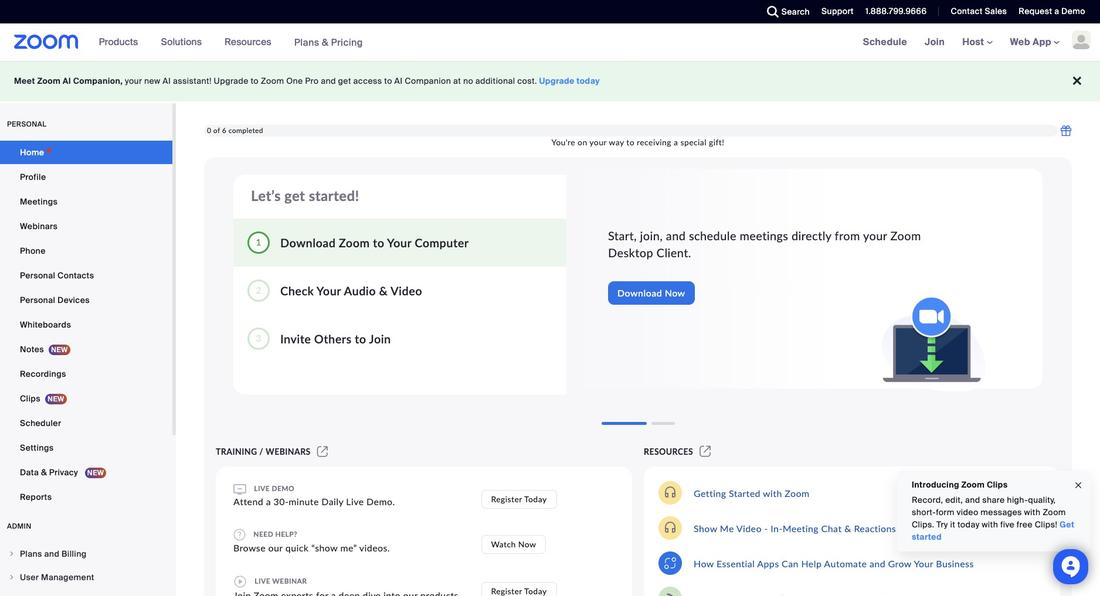 Task type: locate. For each thing, give the bounding box(es) containing it.
home
[[20, 147, 44, 158]]

billing
[[62, 549, 87, 560]]

with
[[763, 488, 782, 499], [1024, 507, 1041, 518], [982, 520, 998, 530]]

0 horizontal spatial your
[[125, 76, 142, 86]]

and inside record, edit, and share high-quality, short-form video messages with zoom clips. try it today with five free clips!
[[965, 495, 980, 506]]

window new image right webinars
[[315, 447, 330, 457]]

now for watch now
[[518, 540, 536, 550]]

personal down phone on the top of page
[[20, 270, 55, 281]]

companion,
[[73, 76, 123, 86]]

plans up meet zoom ai companion, your new ai assistant! upgrade to zoom one pro and get access to ai companion at no additional cost. upgrade today
[[294, 36, 319, 48]]

check
[[280, 284, 314, 298]]

personal inside personal devices link
[[20, 295, 55, 306]]

record, edit, and share high-quality, short-form video messages with zoom clips. try it today with five free clips!
[[912, 495, 1066, 530]]

1 horizontal spatial video
[[737, 523, 762, 534]]

webinars
[[266, 447, 311, 457]]

1 vertical spatial with
[[1024, 507, 1041, 518]]

1 vertical spatial now
[[518, 540, 536, 550]]

now for download now
[[665, 287, 685, 299]]

0 horizontal spatial ai
[[63, 76, 71, 86]]

1 window new image from the left
[[315, 447, 330, 457]]

1 horizontal spatial today
[[958, 520, 980, 530]]

personal for personal contacts
[[20, 270, 55, 281]]

started
[[729, 488, 761, 499]]

1 horizontal spatial a
[[674, 137, 678, 147]]

1 upgrade from the left
[[214, 76, 249, 86]]

right image for plans
[[8, 551, 15, 558]]

resources
[[644, 447, 693, 457]]

client.
[[657, 246, 691, 260]]

video
[[957, 507, 979, 518]]

assistant!
[[173, 76, 212, 86]]

0 horizontal spatial plans
[[20, 549, 42, 560]]

started
[[912, 532, 942, 543]]

with up free
[[1024, 507, 1041, 518]]

you're
[[552, 137, 575, 147]]

0 horizontal spatial today
[[577, 76, 600, 86]]

& right data
[[41, 467, 47, 478]]

right image left the 'user' at the left bottom of the page
[[8, 574, 15, 581]]

a left '30-'
[[266, 496, 271, 507]]

banner
[[0, 23, 1100, 62]]

clips inside clips link
[[20, 394, 40, 404]]

download now button
[[608, 282, 695, 305]]

apps
[[757, 558, 779, 569]]

clips
[[20, 394, 40, 404], [987, 480, 1008, 490]]

join left host
[[925, 36, 945, 48]]

a left demo on the right of page
[[1055, 6, 1060, 16]]

0 horizontal spatial with
[[763, 488, 782, 499]]

invite others to join
[[280, 332, 391, 346]]

now down client.
[[665, 287, 685, 299]]

demo
[[272, 485, 295, 493]]

0 vertical spatial right image
[[8, 551, 15, 558]]

0 horizontal spatial download
[[280, 236, 336, 250]]

window new image right resources at the bottom right of page
[[698, 447, 713, 457]]

3
[[256, 333, 262, 344]]

download zoom to your computer
[[280, 236, 469, 250]]

your inside start, join, and schedule meetings directly from your zoom desktop client.
[[863, 229, 887, 243]]

0 horizontal spatial upgrade
[[214, 76, 249, 86]]

download down let's get started!
[[280, 236, 336, 250]]

1 vertical spatial plans
[[20, 549, 42, 560]]

"show
[[311, 543, 338, 554]]

clips up share
[[987, 480, 1008, 490]]

user management menu item
[[0, 567, 172, 589]]

live left webinar
[[255, 577, 270, 586]]

to right way
[[627, 137, 635, 147]]

2 horizontal spatial a
[[1055, 6, 1060, 16]]

0 vertical spatial now
[[665, 287, 685, 299]]

1 vertical spatial your
[[317, 284, 341, 298]]

0 horizontal spatial now
[[518, 540, 536, 550]]

live for demo
[[254, 485, 270, 493]]

zoom right from
[[891, 229, 921, 243]]

contacts
[[58, 270, 94, 281]]

2 horizontal spatial your
[[863, 229, 887, 243]]

0 horizontal spatial your
[[317, 284, 341, 298]]

from
[[835, 229, 860, 243]]

demo.
[[367, 496, 395, 507]]

upgrade down "product information" navigation
[[214, 76, 249, 86]]

and right pro
[[321, 76, 336, 86]]

plans up the 'user' at the left bottom of the page
[[20, 549, 42, 560]]

1 vertical spatial video
[[737, 523, 762, 534]]

1 right image from the top
[[8, 551, 15, 558]]

0 vertical spatial join
[[925, 36, 945, 48]]

schedule
[[689, 229, 737, 243]]

download
[[280, 236, 336, 250], [618, 287, 662, 299]]

& inside personal menu menu
[[41, 467, 47, 478]]

now right watch on the left bottom
[[518, 540, 536, 550]]

new
[[144, 76, 160, 86]]

0 vertical spatial your
[[387, 236, 412, 250]]

your left computer at left top
[[387, 236, 412, 250]]

1 personal from the top
[[20, 270, 55, 281]]

1 vertical spatial get
[[285, 187, 305, 204]]

& right the audio
[[379, 284, 388, 298]]

1 vertical spatial clips
[[987, 480, 1008, 490]]

1 vertical spatial personal
[[20, 295, 55, 306]]

get left access in the top left of the page
[[338, 76, 351, 86]]

today
[[577, 76, 600, 86], [958, 520, 980, 530]]

1 horizontal spatial join
[[925, 36, 945, 48]]

and up video
[[965, 495, 980, 506]]

live
[[254, 485, 270, 493], [255, 577, 270, 586]]

personal inside "personal contacts" link
[[20, 270, 55, 281]]

phone link
[[0, 239, 172, 263]]

your left the audio
[[317, 284, 341, 298]]

our
[[268, 543, 283, 554]]

0 horizontal spatial video
[[391, 284, 422, 298]]

settings
[[20, 443, 54, 453]]

upgrade right cost.
[[539, 76, 575, 86]]

1 horizontal spatial clips
[[987, 480, 1008, 490]]

get right let's
[[285, 187, 305, 204]]

with down messages
[[982, 520, 998, 530]]

access
[[353, 76, 382, 86]]

and inside start, join, and schedule meetings directly from your zoom desktop client.
[[666, 229, 686, 243]]

watch now button
[[481, 536, 546, 554]]

need help?
[[252, 530, 297, 539]]

0 horizontal spatial clips
[[20, 394, 40, 404]]

start,
[[608, 229, 637, 243]]

me"
[[340, 543, 357, 554]]

2 window new image from the left
[[698, 447, 713, 457]]

0 horizontal spatial window new image
[[315, 447, 330, 457]]

video right the audio
[[391, 284, 422, 298]]

0 vertical spatial live
[[254, 485, 270, 493]]

0 vertical spatial your
[[125, 76, 142, 86]]

and left grow
[[870, 558, 886, 569]]

contact
[[951, 6, 983, 16]]

a left special
[[674, 137, 678, 147]]

ai left companion
[[395, 76, 403, 86]]

your left new at the left of the page
[[125, 76, 142, 86]]

live up the attend
[[254, 485, 270, 493]]

zoom up check your audio & video
[[339, 236, 370, 250]]

1 horizontal spatial upgrade
[[539, 76, 575, 86]]

contact sales link
[[942, 0, 1010, 23], [951, 6, 1007, 16]]

2 vertical spatial your
[[914, 558, 934, 569]]

2 right image from the top
[[8, 574, 15, 581]]

right image inside "user management" menu item
[[8, 574, 15, 581]]

0 vertical spatial download
[[280, 236, 336, 250]]

2 vertical spatial a
[[266, 496, 271, 507]]

personal menu menu
[[0, 141, 172, 510]]

resources
[[225, 36, 271, 48]]

1 vertical spatial join
[[369, 332, 391, 346]]

0 vertical spatial personal
[[20, 270, 55, 281]]

join inside join link
[[925, 36, 945, 48]]

join
[[925, 36, 945, 48], [369, 332, 391, 346]]

ai right new at the left of the page
[[163, 76, 171, 86]]

pro
[[305, 76, 319, 86]]

today inside record, edit, and share high-quality, short-form video messages with zoom clips. try it today with five free clips!
[[958, 520, 980, 530]]

your right on
[[590, 137, 607, 147]]

meetings navigation
[[854, 23, 1100, 62]]

close image
[[1074, 479, 1083, 492]]

& left pricing at the left
[[322, 36, 329, 48]]

right image
[[8, 551, 15, 558], [8, 574, 15, 581]]

0 vertical spatial with
[[763, 488, 782, 499]]

0 horizontal spatial a
[[266, 496, 271, 507]]

attend a 30-minute daily live demo.
[[233, 496, 395, 507]]

meet zoom ai companion, footer
[[0, 61, 1100, 101]]

quick
[[286, 543, 309, 554]]

support
[[822, 6, 854, 16]]

business
[[936, 558, 974, 569]]

download down desktop
[[618, 287, 662, 299]]

admin
[[7, 522, 32, 531]]

plans inside menu item
[[20, 549, 42, 560]]

1 vertical spatial live
[[255, 577, 270, 586]]

ai
[[63, 76, 71, 86], [163, 76, 171, 86], [395, 76, 403, 86]]

data & privacy
[[20, 467, 80, 478]]

1 horizontal spatial ai
[[163, 76, 171, 86]]

your right grow
[[914, 558, 934, 569]]

and left the billing
[[44, 549, 59, 560]]

zoom logo image
[[14, 35, 78, 49]]

1 horizontal spatial your
[[387, 236, 412, 250]]

computer
[[415, 236, 469, 250]]

0 vertical spatial today
[[577, 76, 600, 86]]

browse our quick "show me" videos.
[[233, 543, 390, 554]]

right image down admin
[[8, 551, 15, 558]]

download for download zoom to your computer
[[280, 236, 336, 250]]

zoom
[[37, 76, 61, 86], [261, 76, 284, 86], [891, 229, 921, 243], [339, 236, 370, 250], [962, 480, 985, 490], [785, 488, 810, 499], [1043, 507, 1066, 518]]

0 vertical spatial clips
[[20, 394, 40, 404]]

try
[[937, 520, 948, 530]]

data & privacy link
[[0, 461, 172, 484]]

how
[[694, 558, 714, 569]]

and up client.
[[666, 229, 686, 243]]

plans inside "product information" navigation
[[294, 36, 319, 48]]

attend
[[233, 496, 263, 507]]

0 vertical spatial video
[[391, 284, 422, 298]]

download inside button
[[618, 287, 662, 299]]

1 horizontal spatial your
[[590, 137, 607, 147]]

banner containing products
[[0, 23, 1100, 62]]

right image inside plans and billing menu item
[[8, 551, 15, 558]]

window new image
[[315, 447, 330, 457], [698, 447, 713, 457]]

whiteboards
[[20, 320, 71, 330]]

now
[[665, 287, 685, 299], [518, 540, 536, 550]]

personal up whiteboards
[[20, 295, 55, 306]]

register today
[[491, 494, 547, 504]]

personal devices
[[20, 295, 90, 306]]

1 vertical spatial today
[[958, 520, 980, 530]]

video left -
[[737, 523, 762, 534]]

zoom up clips!
[[1043, 507, 1066, 518]]

demo
[[1062, 6, 1086, 16]]

1 horizontal spatial download
[[618, 287, 662, 299]]

share
[[983, 495, 1005, 506]]

training
[[216, 447, 257, 457]]

& inside "product information" navigation
[[322, 36, 329, 48]]

notes
[[20, 344, 44, 355]]

zoom right meet
[[37, 76, 61, 86]]

on
[[578, 137, 588, 147]]

1 vertical spatial download
[[618, 287, 662, 299]]

join right others
[[369, 332, 391, 346]]

webinars link
[[0, 215, 172, 238]]

invite
[[280, 332, 311, 346]]

additional
[[476, 76, 515, 86]]

0
[[207, 126, 211, 135]]

contact sales
[[951, 6, 1007, 16]]

and
[[321, 76, 336, 86], [666, 229, 686, 243], [965, 495, 980, 506], [44, 549, 59, 560], [870, 558, 886, 569]]

show
[[694, 523, 718, 534]]

1 horizontal spatial window new image
[[698, 447, 713, 457]]

with right started
[[763, 488, 782, 499]]

1 vertical spatial right image
[[8, 574, 15, 581]]

0 vertical spatial a
[[1055, 6, 1060, 16]]

web app
[[1010, 36, 1052, 48]]

products button
[[99, 23, 143, 61]]

ai left companion,
[[63, 76, 71, 86]]

a for request a demo
[[1055, 6, 1060, 16]]

request
[[1019, 6, 1053, 16]]

2 personal from the top
[[20, 295, 55, 306]]

1 horizontal spatial get
[[338, 76, 351, 86]]

personal
[[20, 270, 55, 281], [20, 295, 55, 306]]

cost.
[[517, 76, 537, 86]]

0 horizontal spatial get
[[285, 187, 305, 204]]

get started
[[912, 520, 1075, 543]]

1 horizontal spatial plans
[[294, 36, 319, 48]]

2 vertical spatial your
[[863, 229, 887, 243]]

to
[[251, 76, 259, 86], [384, 76, 392, 86], [627, 137, 635, 147], [373, 236, 384, 250], [355, 332, 366, 346]]

get
[[338, 76, 351, 86], [285, 187, 305, 204]]

to right access in the top left of the page
[[384, 76, 392, 86]]

high-
[[1007, 495, 1028, 506]]

1 horizontal spatial with
[[982, 520, 998, 530]]

your
[[387, 236, 412, 250], [317, 284, 341, 298], [914, 558, 934, 569]]

me
[[720, 523, 734, 534]]

clips up scheduler
[[20, 394, 40, 404]]

1 horizontal spatial now
[[665, 287, 685, 299]]

register today button
[[481, 490, 557, 509]]

0 vertical spatial get
[[338, 76, 351, 86]]

0 vertical spatial plans
[[294, 36, 319, 48]]

your right from
[[863, 229, 887, 243]]

2 horizontal spatial ai
[[395, 76, 403, 86]]

to right others
[[355, 332, 366, 346]]

2 horizontal spatial with
[[1024, 507, 1041, 518]]

2 horizontal spatial your
[[914, 558, 934, 569]]

personal contacts link
[[0, 264, 172, 287]]

meeting
[[783, 523, 819, 534]]

download for download now
[[618, 287, 662, 299]]



Task type: vqa. For each thing, say whether or not it's contained in the screenshot.
leftmost get
yes



Task type: describe. For each thing, give the bounding box(es) containing it.
schedule link
[[854, 23, 916, 61]]

2 ai from the left
[[163, 76, 171, 86]]

zoom up edit,
[[962, 480, 985, 490]]

let's
[[251, 187, 281, 204]]

live
[[346, 496, 364, 507]]

window new image for resources
[[698, 447, 713, 457]]

completed
[[229, 126, 263, 135]]

getting started with zoom
[[694, 488, 810, 499]]

clips link
[[0, 387, 172, 411]]

in-
[[771, 523, 783, 534]]

1 ai from the left
[[63, 76, 71, 86]]

right image for user
[[8, 574, 15, 581]]

30-
[[274, 496, 289, 507]]

web
[[1010, 36, 1031, 48]]

personal devices link
[[0, 289, 172, 312]]

plans for plans & pricing
[[294, 36, 319, 48]]

pricing
[[331, 36, 363, 48]]

way
[[609, 137, 624, 147]]

download now
[[618, 287, 685, 299]]

window new image for training / webinars
[[315, 447, 330, 457]]

and inside meet zoom ai companion, 'footer'
[[321, 76, 336, 86]]

settings link
[[0, 436, 172, 460]]

record,
[[912, 495, 943, 506]]

live for webinar
[[255, 577, 270, 586]]

sales
[[985, 6, 1007, 16]]

plans and billing
[[20, 549, 87, 560]]

plans for plans and billing
[[20, 549, 42, 560]]

can
[[782, 558, 799, 569]]

you're on your way to receiving a special gift!
[[552, 137, 725, 147]]

today
[[524, 494, 547, 504]]

notes link
[[0, 338, 172, 361]]

register
[[491, 494, 522, 504]]

your inside meet zoom ai companion, 'footer'
[[125, 76, 142, 86]]

plans and billing menu item
[[0, 543, 172, 565]]

scheduler link
[[0, 412, 172, 435]]

product information navigation
[[90, 23, 372, 62]]

user
[[20, 572, 39, 583]]

host button
[[963, 36, 993, 48]]

host
[[963, 36, 987, 48]]

training / webinars
[[216, 447, 311, 457]]

edit,
[[946, 495, 963, 506]]

automate
[[824, 558, 867, 569]]

browse
[[233, 543, 266, 554]]

upgrade today link
[[539, 76, 600, 86]]

get started link
[[912, 520, 1075, 543]]

zoom inside record, edit, and share high-quality, short-form video messages with zoom clips. try it today with five free clips!
[[1043, 507, 1066, 518]]

admin menu menu
[[0, 543, 172, 597]]

whiteboards link
[[0, 313, 172, 337]]

to up the audio
[[373, 236, 384, 250]]

2 vertical spatial with
[[982, 520, 998, 530]]

desktop
[[608, 246, 653, 260]]

user management
[[20, 572, 94, 583]]

recordings link
[[0, 362, 172, 386]]

form
[[936, 507, 955, 518]]

free
[[1017, 520, 1033, 530]]

scheduler
[[20, 418, 61, 429]]

1.888.799.9666
[[866, 6, 927, 16]]

today inside meet zoom ai companion, 'footer'
[[577, 76, 600, 86]]

meetings
[[740, 229, 789, 243]]

& right chat
[[845, 523, 852, 534]]

reports
[[20, 492, 52, 503]]

chat
[[822, 523, 842, 534]]

1
[[256, 236, 262, 248]]

search button
[[758, 0, 813, 23]]

plans & pricing
[[294, 36, 363, 48]]

directly
[[792, 229, 832, 243]]

zoom left one
[[261, 76, 284, 86]]

daily
[[322, 496, 344, 507]]

get inside meet zoom ai companion, 'footer'
[[338, 76, 351, 86]]

short-
[[912, 507, 936, 518]]

1 vertical spatial your
[[590, 137, 607, 147]]

a for attend a 30-minute daily live demo.
[[266, 496, 271, 507]]

/
[[259, 447, 264, 457]]

introducing zoom clips
[[912, 480, 1008, 490]]

help?
[[275, 530, 297, 539]]

and inside menu item
[[44, 549, 59, 560]]

of
[[213, 126, 220, 135]]

personal for personal devices
[[20, 295, 55, 306]]

gift!
[[709, 137, 725, 147]]

live webinar
[[253, 577, 307, 586]]

0 horizontal spatial join
[[369, 332, 391, 346]]

privacy
[[49, 467, 78, 478]]

zoom inside start, join, and schedule meetings directly from your zoom desktop client.
[[891, 229, 921, 243]]

3 ai from the left
[[395, 76, 403, 86]]

solutions button
[[161, 23, 207, 61]]

others
[[314, 332, 352, 346]]

get
[[1060, 520, 1075, 530]]

2 upgrade from the left
[[539, 76, 575, 86]]

solutions
[[161, 36, 202, 48]]

profile
[[20, 172, 46, 182]]

start, join, and schedule meetings directly from your zoom desktop client.
[[608, 229, 921, 260]]

special
[[681, 137, 707, 147]]

zoom up "show me video - in-meeting chat & reactions" link
[[785, 488, 810, 499]]

1 vertical spatial a
[[674, 137, 678, 147]]

getting started with zoom link
[[694, 488, 810, 499]]

companion
[[405, 76, 451, 86]]

profile picture image
[[1072, 31, 1091, 49]]

videos.
[[359, 543, 390, 554]]

to down "resources" dropdown button
[[251, 76, 259, 86]]

web app button
[[1010, 36, 1060, 48]]

five
[[1001, 520, 1015, 530]]

check your audio & video
[[280, 284, 422, 298]]



